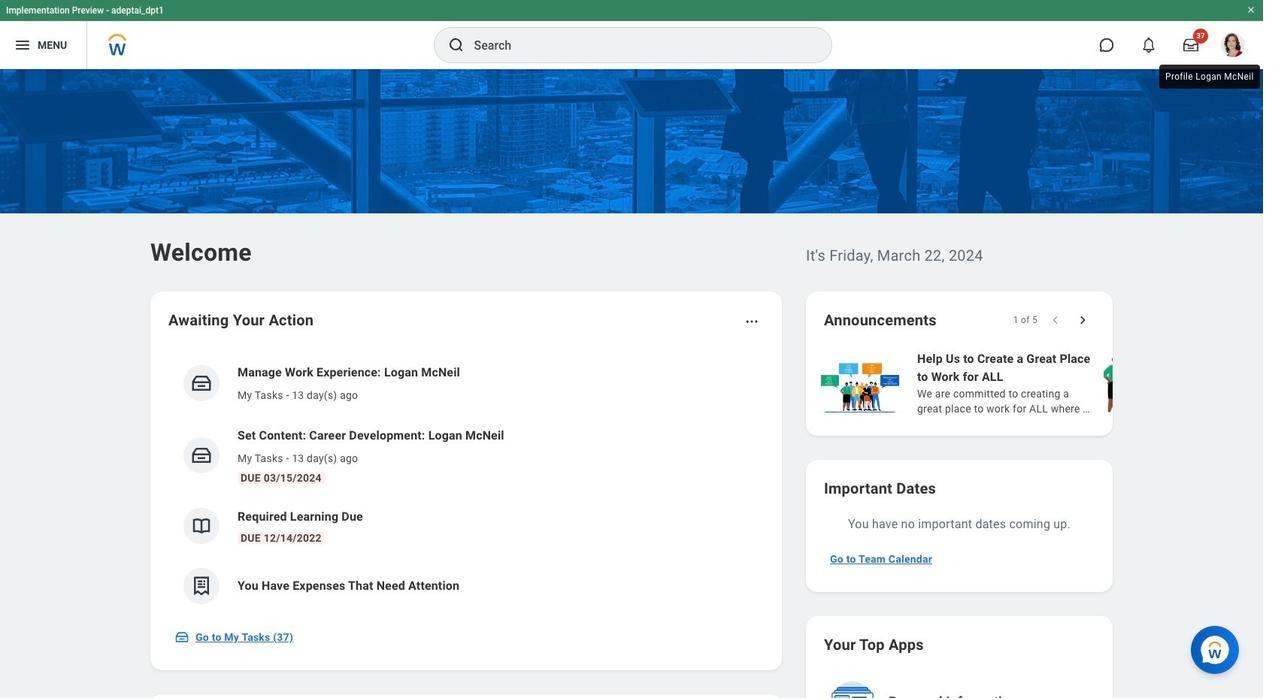 Task type: describe. For each thing, give the bounding box(es) containing it.
profile logan mcneil image
[[1221, 33, 1245, 60]]

inbox large image
[[1184, 38, 1199, 53]]

notifications large image
[[1141, 38, 1157, 53]]

close environment banner image
[[1247, 5, 1256, 14]]

chevron left small image
[[1048, 313, 1063, 328]]

book open image
[[190, 515, 213, 538]]

0 horizontal spatial list
[[168, 352, 764, 617]]

dashboard expenses image
[[190, 575, 213, 598]]

chevron right small image
[[1075, 313, 1090, 328]]



Task type: vqa. For each thing, say whether or not it's contained in the screenshot.
right 'LIST'
yes



Task type: locate. For each thing, give the bounding box(es) containing it.
inbox image
[[190, 372, 213, 395]]

status
[[1013, 314, 1038, 326]]

1 horizontal spatial inbox image
[[190, 444, 213, 467]]

0 vertical spatial inbox image
[[190, 444, 213, 467]]

0 horizontal spatial inbox image
[[174, 630, 189, 645]]

main content
[[0, 69, 1263, 699]]

banner
[[0, 0, 1263, 69]]

search image
[[447, 36, 465, 54]]

Search Workday  search field
[[474, 29, 800, 62]]

tooltip
[[1157, 62, 1263, 92]]

list
[[818, 349, 1263, 418], [168, 352, 764, 617]]

1 vertical spatial inbox image
[[174, 630, 189, 645]]

1 horizontal spatial list
[[818, 349, 1263, 418]]

justify image
[[14, 36, 32, 54]]

inbox image
[[190, 444, 213, 467], [174, 630, 189, 645]]

related actions image
[[744, 314, 759, 329]]



